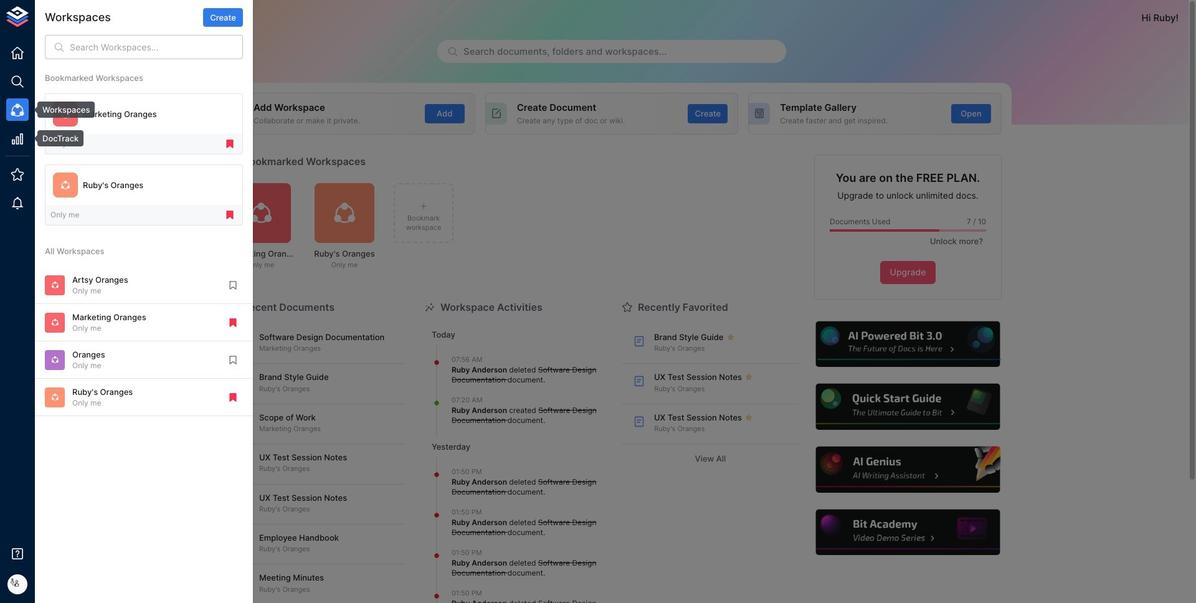 Task type: vqa. For each thing, say whether or not it's contained in the screenshot.
SEARCH TEMPLATES... text box on the top of the page
no



Task type: describe. For each thing, give the bounding box(es) containing it.
2 tooltip from the top
[[29, 130, 84, 147]]

3 help image from the top
[[815, 445, 1002, 495]]

2 bookmark image from the top
[[228, 355, 239, 366]]

0 vertical spatial remove bookmark image
[[224, 210, 236, 221]]

1 vertical spatial remove bookmark image
[[228, 317, 239, 328]]

2 help image from the top
[[815, 382, 1002, 432]]

4 help image from the top
[[815, 508, 1002, 557]]



Task type: locate. For each thing, give the bounding box(es) containing it.
1 tooltip from the top
[[29, 102, 95, 118]]

1 help image from the top
[[815, 320, 1002, 369]]

help image
[[815, 320, 1002, 369], [815, 382, 1002, 432], [815, 445, 1002, 495], [815, 508, 1002, 557]]

1 bookmark image from the top
[[228, 280, 239, 291]]

Search Workspaces... text field
[[70, 35, 243, 59]]

1 vertical spatial remove bookmark image
[[228, 392, 239, 403]]

remove bookmark image
[[224, 138, 236, 150], [228, 392, 239, 403]]

remove bookmark image
[[224, 210, 236, 221], [228, 317, 239, 328]]

bookmark image
[[228, 280, 239, 291], [228, 355, 239, 366]]

0 vertical spatial tooltip
[[29, 102, 95, 118]]

1 vertical spatial tooltip
[[29, 130, 84, 147]]

1 vertical spatial bookmark image
[[228, 355, 239, 366]]

0 vertical spatial bookmark image
[[228, 280, 239, 291]]

0 vertical spatial remove bookmark image
[[224, 138, 236, 150]]

tooltip
[[29, 102, 95, 118], [29, 130, 84, 147]]



